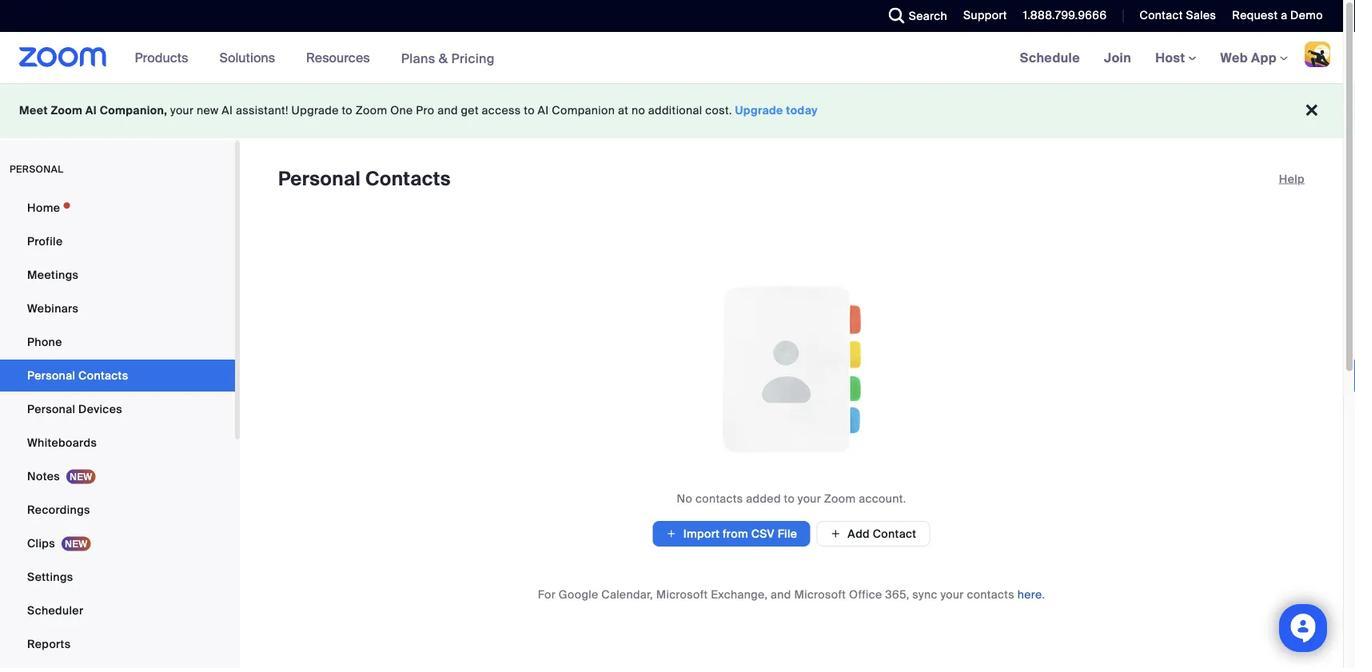 Task type: describe. For each thing, give the bounding box(es) containing it.
additional
[[648, 103, 703, 118]]

resources button
[[306, 32, 377, 83]]

settings link
[[0, 561, 235, 593]]

.
[[1042, 587, 1046, 602]]

notes
[[27, 469, 60, 484]]

upgrade today link
[[735, 103, 818, 118]]

join link
[[1093, 32, 1144, 83]]

recordings
[[27, 503, 90, 517]]

web app button
[[1221, 49, 1288, 66]]

demo
[[1291, 8, 1324, 23]]

notes link
[[0, 461, 235, 493]]

new
[[197, 103, 219, 118]]

sync
[[913, 587, 938, 602]]

phone
[[27, 335, 62, 349]]

1 horizontal spatial zoom
[[356, 103, 387, 118]]

resources
[[306, 49, 370, 66]]

profile picture image
[[1305, 42, 1331, 67]]

0 horizontal spatial to
[[342, 103, 353, 118]]

products button
[[135, 32, 195, 83]]

scheduler link
[[0, 595, 235, 627]]

2 upgrade from the left
[[735, 103, 784, 118]]

file
[[778, 527, 798, 541]]

no
[[632, 103, 645, 118]]

no
[[677, 491, 693, 506]]

banner containing products
[[0, 32, 1344, 84]]

webinars link
[[0, 293, 235, 325]]

web
[[1221, 49, 1248, 66]]

reports link
[[0, 629, 235, 661]]

0 vertical spatial contact
[[1140, 8, 1183, 23]]

add image
[[666, 526, 677, 542]]

personal
[[10, 163, 64, 176]]

product information navigation
[[123, 32, 507, 84]]

personal for personal contacts link
[[27, 368, 75, 383]]

csv
[[751, 527, 775, 541]]

meetings navigation
[[1008, 32, 1344, 84]]

profile
[[27, 234, 63, 249]]

add contact
[[848, 527, 917, 541]]

add contact button
[[817, 521, 930, 547]]

phone link
[[0, 326, 235, 358]]

whiteboards link
[[0, 427, 235, 459]]

zoom logo image
[[19, 47, 107, 67]]

solutions
[[219, 49, 275, 66]]

import from csv file
[[684, 527, 798, 541]]

request
[[1233, 8, 1278, 23]]

personal for personal devices link
[[27, 402, 75, 417]]

today
[[786, 103, 818, 118]]

host button
[[1156, 49, 1197, 66]]

assistant!
[[236, 103, 289, 118]]

get
[[461, 103, 479, 118]]

personal menu menu
[[0, 192, 235, 662]]

for
[[538, 587, 556, 602]]

exchange,
[[711, 587, 768, 602]]

pro
[[416, 103, 435, 118]]

companion,
[[100, 103, 167, 118]]

clips link
[[0, 528, 235, 560]]

add image
[[830, 527, 842, 541]]

no contacts added to your zoom account.
[[677, 491, 906, 506]]

host
[[1156, 49, 1189, 66]]

2 microsoft from the left
[[794, 587, 846, 602]]

2 horizontal spatial your
[[941, 587, 964, 602]]

contact inside button
[[873, 527, 917, 541]]

meetings
[[27, 268, 79, 282]]

home
[[27, 200, 60, 215]]

a
[[1281, 8, 1288, 23]]

365,
[[886, 587, 910, 602]]

meet zoom ai companion, your new ai assistant! upgrade to zoom one pro and get access to ai companion at no additional cost. upgrade today
[[19, 103, 818, 118]]

recordings link
[[0, 494, 235, 526]]

one
[[390, 103, 413, 118]]

schedule link
[[1008, 32, 1093, 83]]

from
[[723, 527, 749, 541]]

devices
[[78, 402, 122, 417]]

request a demo
[[1233, 8, 1324, 23]]

companion
[[552, 103, 615, 118]]

personal contacts inside personal menu menu
[[27, 368, 128, 383]]

personal devices link
[[0, 393, 235, 425]]

cost.
[[706, 103, 732, 118]]

add
[[848, 527, 870, 541]]

meet
[[19, 103, 48, 118]]



Task type: locate. For each thing, give the bounding box(es) containing it.
contacts right no
[[696, 491, 743, 506]]

your right "sync"
[[941, 587, 964, 602]]

1 horizontal spatial and
[[771, 587, 791, 602]]

upgrade right cost.
[[735, 103, 784, 118]]

personal devices
[[27, 402, 122, 417]]

0 vertical spatial your
[[170, 103, 194, 118]]

meetings link
[[0, 259, 235, 291]]

2 vertical spatial personal
[[27, 402, 75, 417]]

1 horizontal spatial contacts
[[365, 167, 451, 192]]

0 horizontal spatial contacts
[[78, 368, 128, 383]]

microsoft
[[656, 587, 708, 602], [794, 587, 846, 602]]

1 horizontal spatial your
[[798, 491, 821, 506]]

zoom right meet
[[51, 103, 83, 118]]

ai right new at the top left of the page
[[222, 103, 233, 118]]

1 vertical spatial contact
[[873, 527, 917, 541]]

contact sales
[[1140, 8, 1217, 23]]

solutions button
[[219, 32, 282, 83]]

0 horizontal spatial contacts
[[696, 491, 743, 506]]

products
[[135, 49, 188, 66]]

profile link
[[0, 226, 235, 258]]

calendar,
[[602, 587, 653, 602]]

web app
[[1221, 49, 1277, 66]]

settings
[[27, 570, 73, 585]]

contacts down one
[[365, 167, 451, 192]]

banner
[[0, 32, 1344, 84]]

1 vertical spatial personal
[[27, 368, 75, 383]]

personal contacts down one
[[278, 167, 451, 192]]

1.888.799.9666 button
[[1012, 0, 1111, 32], [1024, 8, 1107, 23]]

zoom left one
[[356, 103, 387, 118]]

plans & pricing
[[401, 50, 495, 67]]

&
[[439, 50, 448, 67]]

0 horizontal spatial upgrade
[[292, 103, 339, 118]]

office
[[849, 587, 883, 602]]

sales
[[1186, 8, 1217, 23]]

reports
[[27, 637, 71, 652]]

contact left "sales"
[[1140, 8, 1183, 23]]

import from csv file button
[[653, 521, 810, 547]]

1 horizontal spatial personal contacts
[[278, 167, 451, 192]]

0 horizontal spatial zoom
[[51, 103, 83, 118]]

here
[[1018, 587, 1042, 602]]

here link
[[1018, 587, 1042, 602]]

help
[[1279, 172, 1305, 186]]

2 horizontal spatial ai
[[538, 103, 549, 118]]

microsoft right calendar, on the left bottom of page
[[656, 587, 708, 602]]

upgrade
[[292, 103, 339, 118], [735, 103, 784, 118]]

2 vertical spatial your
[[941, 587, 964, 602]]

1 horizontal spatial microsoft
[[794, 587, 846, 602]]

3 ai from the left
[[538, 103, 549, 118]]

your for to
[[798, 491, 821, 506]]

1 horizontal spatial contacts
[[967, 587, 1015, 602]]

to
[[342, 103, 353, 118], [524, 103, 535, 118], [784, 491, 795, 506]]

personal contacts link
[[0, 360, 235, 392]]

account.
[[859, 491, 906, 506]]

0 vertical spatial personal
[[278, 167, 361, 192]]

home link
[[0, 192, 235, 224]]

0 horizontal spatial your
[[170, 103, 194, 118]]

plans & pricing link
[[401, 50, 495, 67], [401, 50, 495, 67]]

and
[[438, 103, 458, 118], [771, 587, 791, 602]]

and right exchange,
[[771, 587, 791, 602]]

clips
[[27, 536, 55, 551]]

microsoft left office
[[794, 587, 846, 602]]

0 horizontal spatial ai
[[85, 103, 97, 118]]

help link
[[1279, 166, 1305, 192]]

upgrade down product information navigation on the top of page
[[292, 103, 339, 118]]

0 vertical spatial contacts
[[696, 491, 743, 506]]

join
[[1104, 49, 1132, 66]]

search
[[909, 8, 948, 23]]

contacts up devices on the bottom left of page
[[78, 368, 128, 383]]

meet zoom ai companion, footer
[[0, 83, 1344, 138]]

contacts
[[365, 167, 451, 192], [78, 368, 128, 383]]

1 vertical spatial your
[[798, 491, 821, 506]]

app
[[1252, 49, 1277, 66]]

support link
[[952, 0, 1012, 32], [964, 8, 1008, 23]]

2 ai from the left
[[222, 103, 233, 118]]

and left get
[[438, 103, 458, 118]]

whiteboards
[[27, 435, 97, 450]]

0 vertical spatial and
[[438, 103, 458, 118]]

ai left companion
[[538, 103, 549, 118]]

0 vertical spatial contacts
[[365, 167, 451, 192]]

0 horizontal spatial and
[[438, 103, 458, 118]]

pricing
[[451, 50, 495, 67]]

to right the "added"
[[784, 491, 795, 506]]

plans
[[401, 50, 435, 67]]

schedule
[[1020, 49, 1081, 66]]

added
[[746, 491, 781, 506]]

2 horizontal spatial zoom
[[824, 491, 856, 506]]

zoom up add icon
[[824, 491, 856, 506]]

zoom
[[51, 103, 83, 118], [356, 103, 387, 118], [824, 491, 856, 506]]

0 horizontal spatial microsoft
[[656, 587, 708, 602]]

0 vertical spatial personal contacts
[[278, 167, 451, 192]]

0 horizontal spatial personal contacts
[[27, 368, 128, 383]]

scheduler
[[27, 603, 83, 618]]

0 horizontal spatial contact
[[873, 527, 917, 541]]

personal contacts up personal devices on the left bottom of the page
[[27, 368, 128, 383]]

to right access
[[524, 103, 535, 118]]

1 vertical spatial contacts
[[78, 368, 128, 383]]

your right the "added"
[[798, 491, 821, 506]]

google
[[559, 587, 599, 602]]

support
[[964, 8, 1008, 23]]

for google calendar, microsoft exchange, and microsoft office 365, sync your contacts here .
[[538, 587, 1046, 602]]

your left new at the top left of the page
[[170, 103, 194, 118]]

ai
[[85, 103, 97, 118], [222, 103, 233, 118], [538, 103, 549, 118]]

your for companion,
[[170, 103, 194, 118]]

webinars
[[27, 301, 79, 316]]

ai left the companion,
[[85, 103, 97, 118]]

contact right add
[[873, 527, 917, 541]]

contacts inside personal menu menu
[[78, 368, 128, 383]]

2 horizontal spatial to
[[784, 491, 795, 506]]

contacts left here
[[967, 587, 1015, 602]]

your inside meet zoom ai companion, footer
[[170, 103, 194, 118]]

personal
[[278, 167, 361, 192], [27, 368, 75, 383], [27, 402, 75, 417]]

1 vertical spatial and
[[771, 587, 791, 602]]

1 vertical spatial personal contacts
[[27, 368, 128, 383]]

search button
[[877, 0, 952, 32]]

access
[[482, 103, 521, 118]]

1 ai from the left
[[85, 103, 97, 118]]

1 horizontal spatial contact
[[1140, 8, 1183, 23]]

and inside meet zoom ai companion, footer
[[438, 103, 458, 118]]

1 horizontal spatial upgrade
[[735, 103, 784, 118]]

import
[[684, 527, 720, 541]]

1 microsoft from the left
[[656, 587, 708, 602]]

1 horizontal spatial to
[[524, 103, 535, 118]]

contact sales link
[[1128, 0, 1221, 32], [1140, 8, 1217, 23]]

contacts
[[696, 491, 743, 506], [967, 587, 1015, 602]]

to down resources dropdown button at left top
[[342, 103, 353, 118]]

1 upgrade from the left
[[292, 103, 339, 118]]

1 horizontal spatial ai
[[222, 103, 233, 118]]

at
[[618, 103, 629, 118]]

your
[[170, 103, 194, 118], [798, 491, 821, 506], [941, 587, 964, 602]]

1 vertical spatial contacts
[[967, 587, 1015, 602]]



Task type: vqa. For each thing, say whether or not it's contained in the screenshot.
new
yes



